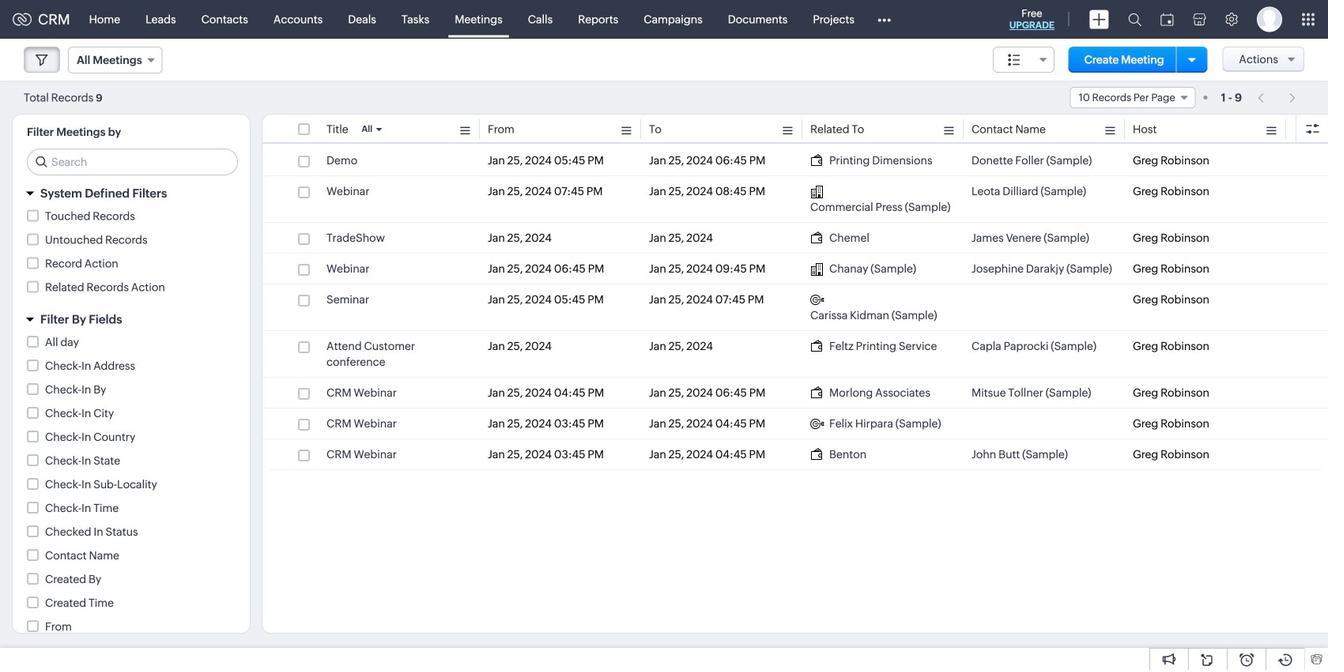 Task type: vqa. For each thing, say whether or not it's contained in the screenshot.
Multi-Line's line
no



Task type: describe. For each thing, give the bounding box(es) containing it.
search image
[[1128, 13, 1142, 26]]

create menu element
[[1080, 0, 1119, 38]]

search element
[[1119, 0, 1151, 39]]

create menu image
[[1089, 10, 1109, 29]]



Task type: locate. For each thing, give the bounding box(es) containing it.
Search text field
[[28, 149, 237, 175]]

profile image
[[1257, 7, 1282, 32]]

size image
[[1008, 53, 1020, 67]]

Other Modules field
[[867, 7, 901, 32]]

profile element
[[1247, 0, 1292, 38]]

row group
[[262, 145, 1328, 470]]

logo image
[[13, 13, 32, 26]]

None field
[[68, 47, 163, 74], [993, 47, 1054, 73], [1070, 87, 1196, 108], [68, 47, 163, 74], [1070, 87, 1196, 108]]

calendar image
[[1160, 13, 1174, 26]]

none field the size
[[993, 47, 1054, 73]]

navigation
[[1250, 86, 1304, 109]]



